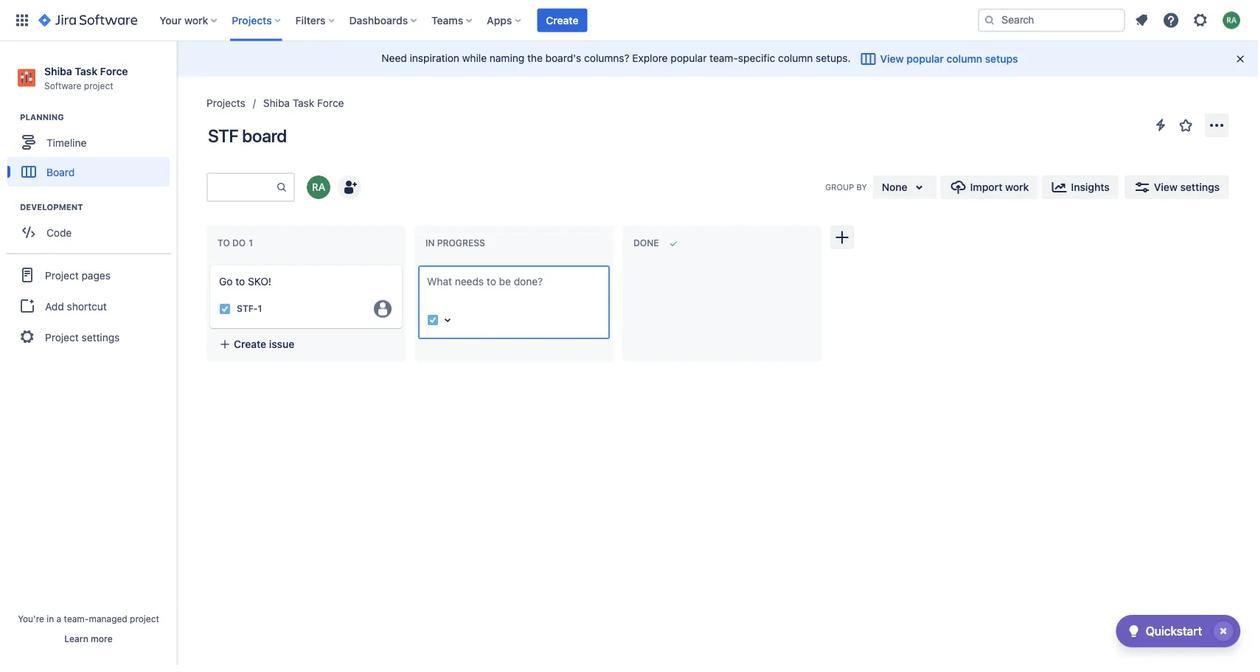 Task type: vqa. For each thing, say whether or not it's contained in the screenshot.
View settings button
yes



Task type: describe. For each thing, give the bounding box(es) containing it.
stf-1 link
[[237, 303, 262, 315]]

you're in a team-managed project
[[18, 614, 159, 624]]

progress
[[437, 238, 485, 248]]

0 vertical spatial team-
[[710, 52, 738, 64]]

planning group
[[7, 112, 176, 191]]

view for view popular column setups
[[880, 53, 904, 65]]

your
[[159, 14, 182, 26]]

more
[[91, 634, 113, 644]]

add
[[45, 300, 64, 312]]

view popular column setups button
[[851, 47, 1027, 71]]

project settings link
[[6, 321, 171, 353]]

sko!
[[248, 275, 271, 288]]

board's
[[545, 52, 581, 64]]

task image
[[219, 303, 231, 315]]

projects for "projects" link
[[207, 97, 245, 109]]

pages
[[82, 269, 111, 281]]

project for project pages
[[45, 269, 79, 281]]

learn more
[[64, 634, 113, 644]]

you're
[[18, 614, 44, 624]]

1
[[258, 304, 262, 314]]

popular inside button
[[907, 53, 944, 65]]

your work
[[159, 14, 208, 26]]

in
[[426, 238, 435, 248]]

issue
[[269, 338, 294, 350]]

learn more button
[[64, 633, 113, 645]]

force for shiba task force software project
[[100, 65, 128, 77]]

1 vertical spatial project
[[130, 614, 159, 624]]

check image
[[1125, 622, 1143, 640]]

quickstart
[[1146, 624, 1202, 638]]

code
[[46, 226, 72, 238]]

dismiss image
[[1235, 53, 1246, 65]]

shiba for shiba task force
[[263, 97, 290, 109]]

go
[[219, 275, 233, 288]]

the
[[527, 52, 543, 64]]

development image
[[2, 199, 20, 216]]

create column image
[[833, 229, 851, 246]]

0 horizontal spatial popular
[[671, 52, 707, 64]]

create issue button
[[210, 331, 402, 358]]

shiba task force
[[263, 97, 344, 109]]

project settings
[[45, 331, 120, 343]]

inspiration
[[410, 52, 459, 64]]

ruby anderson image
[[307, 176, 330, 199]]

settings image
[[1192, 11, 1210, 29]]

none button
[[873, 176, 937, 199]]

do
[[232, 238, 246, 248]]

apps button
[[482, 8, 527, 32]]

planning
[[20, 113, 64, 122]]

software
[[44, 80, 81, 91]]

board link
[[7, 157, 170, 187]]

automations menu button icon image
[[1152, 116, 1170, 134]]

search image
[[984, 14, 996, 26]]

go to sko!
[[219, 275, 271, 288]]

project pages
[[45, 269, 111, 281]]

shortcut
[[67, 300, 107, 312]]

task for shiba task force software project
[[75, 65, 97, 77]]

project inside shiba task force software project
[[84, 80, 113, 91]]

shiba for shiba task force software project
[[44, 65, 72, 77]]

star stf board image
[[1177, 117, 1195, 134]]

a
[[57, 614, 61, 624]]

add shortcut button
[[6, 291, 171, 321]]

dashboards button
[[345, 8, 423, 32]]

import image
[[950, 178, 967, 196]]

teams
[[432, 14, 463, 26]]

development group
[[7, 201, 176, 252]]

shiba task force software project
[[44, 65, 128, 91]]

in progress
[[426, 238, 485, 248]]

planning image
[[2, 109, 20, 126]]

create issue
[[234, 338, 294, 350]]

view popular column setups
[[880, 53, 1018, 65]]

projects button
[[227, 8, 287, 32]]

development
[[20, 203, 83, 212]]

add shortcut
[[45, 300, 107, 312]]

import
[[970, 181, 1003, 193]]

need inspiration while naming the board's columns? explore popular team-specific column setups.
[[382, 52, 851, 64]]

to
[[235, 275, 245, 288]]



Task type: locate. For each thing, give the bounding box(es) containing it.
force for shiba task force
[[317, 97, 344, 109]]

1 vertical spatial shiba
[[263, 97, 290, 109]]

force
[[100, 65, 128, 77], [317, 97, 344, 109]]

done
[[634, 238, 659, 248]]

group containing project pages
[[6, 253, 171, 358]]

filters button
[[291, 8, 340, 32]]

dashboards
[[349, 14, 408, 26]]

1 horizontal spatial team-
[[710, 52, 738, 64]]

view for view settings
[[1154, 181, 1178, 193]]

0 vertical spatial task
[[75, 65, 97, 77]]

banner containing your work
[[0, 0, 1258, 41]]

work
[[184, 14, 208, 26], [1005, 181, 1029, 193]]

0 horizontal spatial view
[[880, 53, 904, 65]]

column
[[778, 52, 813, 64], [947, 53, 982, 65]]

0 horizontal spatial work
[[184, 14, 208, 26]]

create left issue
[[234, 338, 266, 350]]

notifications image
[[1133, 11, 1151, 29]]

column left "setups"
[[947, 53, 982, 65]]

view
[[880, 53, 904, 65], [1154, 181, 1178, 193]]

1 horizontal spatial popular
[[907, 53, 944, 65]]

projects inside dropdown button
[[232, 14, 272, 26]]

import work link
[[941, 176, 1038, 199]]

0 vertical spatial shiba
[[44, 65, 72, 77]]

1 project from the top
[[45, 269, 79, 281]]

0 vertical spatial projects
[[232, 14, 272, 26]]

1 vertical spatial settings
[[82, 331, 120, 343]]

board
[[46, 166, 75, 178]]

group
[[6, 253, 171, 358]]

0 horizontal spatial column
[[778, 52, 813, 64]]

unassigned image
[[374, 300, 392, 318]]

group
[[825, 182, 854, 192]]

stf-1
[[237, 304, 262, 314]]

1 horizontal spatial create
[[546, 14, 579, 26]]

group by
[[825, 182, 867, 192]]

managed
[[89, 614, 127, 624]]

project pages link
[[6, 259, 171, 291]]

shiba inside 'shiba task force' link
[[263, 97, 290, 109]]

teams button
[[427, 8, 478, 32]]

quickstart button
[[1116, 615, 1241, 648]]

by
[[857, 182, 867, 192]]

work for your work
[[184, 14, 208, 26]]

to do element
[[218, 238, 256, 248]]

team-
[[710, 52, 738, 64], [64, 614, 89, 624]]

stf-
[[237, 304, 258, 314]]

stf
[[208, 125, 238, 146]]

stf board
[[208, 125, 287, 146]]

view settings button
[[1125, 176, 1229, 199]]

code link
[[7, 218, 170, 247]]

setups
[[985, 53, 1018, 65]]

What needs to be done? - Press the "Enter" key to submit or the "Escape" key to cancel. text field
[[427, 274, 601, 304]]

shiba
[[44, 65, 72, 77], [263, 97, 290, 109]]

1 horizontal spatial view
[[1154, 181, 1178, 193]]

filters
[[295, 14, 326, 26]]

2 project from the top
[[45, 331, 79, 343]]

0 vertical spatial work
[[184, 14, 208, 26]]

0 vertical spatial create
[[546, 14, 579, 26]]

Search field
[[978, 8, 1125, 32]]

create issue image
[[201, 255, 219, 273]]

jira software image
[[38, 11, 137, 29], [38, 11, 137, 29]]

1 vertical spatial team-
[[64, 614, 89, 624]]

explore
[[632, 52, 668, 64]]

project for project settings
[[45, 331, 79, 343]]

0 vertical spatial project
[[45, 269, 79, 281]]

1 vertical spatial projects
[[207, 97, 245, 109]]

setups.
[[816, 52, 851, 64]]

columns?
[[584, 52, 630, 64]]

primary element
[[9, 0, 978, 41]]

work right your on the top left
[[184, 14, 208, 26]]

projects left filters
[[232, 14, 272, 26]]

0 horizontal spatial task
[[75, 65, 97, 77]]

create inside "button"
[[234, 338, 266, 350]]

create button
[[537, 8, 587, 32]]

shiba inside shiba task force software project
[[44, 65, 72, 77]]

view down the automations menu button icon
[[1154, 181, 1178, 193]]

timeline
[[46, 136, 87, 148]]

0 horizontal spatial shiba
[[44, 65, 72, 77]]

shiba up software
[[44, 65, 72, 77]]

1 horizontal spatial task
[[293, 97, 314, 109]]

projects for projects dropdown button
[[232, 14, 272, 26]]

to
[[218, 238, 230, 248]]

1 vertical spatial view
[[1154, 181, 1178, 193]]

settings for project settings
[[82, 331, 120, 343]]

learn
[[64, 634, 88, 644]]

create inside button
[[546, 14, 579, 26]]

1 horizontal spatial shiba
[[263, 97, 290, 109]]

1 horizontal spatial project
[[130, 614, 159, 624]]

insights image
[[1051, 178, 1068, 196]]

0 horizontal spatial create
[[234, 338, 266, 350]]

project
[[45, 269, 79, 281], [45, 331, 79, 343]]

banner
[[0, 0, 1258, 41]]

your profile and settings image
[[1223, 11, 1241, 29]]

project up add
[[45, 269, 79, 281]]

view right setups.
[[880, 53, 904, 65]]

create up board's
[[546, 14, 579, 26]]

shiba task force link
[[263, 94, 344, 112]]

board
[[242, 125, 287, 146]]

task inside shiba task force software project
[[75, 65, 97, 77]]

create for create
[[546, 14, 579, 26]]

need
[[382, 52, 407, 64]]

add people image
[[341, 178, 358, 196]]

projects up stf
[[207, 97, 245, 109]]

import work
[[970, 181, 1029, 193]]

0 vertical spatial project
[[84, 80, 113, 91]]

create
[[546, 14, 579, 26], [234, 338, 266, 350]]

0 vertical spatial settings
[[1180, 181, 1220, 193]]

0 horizontal spatial team-
[[64, 614, 89, 624]]

project right "managed"
[[130, 614, 159, 624]]

projects
[[232, 14, 272, 26], [207, 97, 245, 109]]

1 horizontal spatial column
[[947, 53, 982, 65]]

1 horizontal spatial force
[[317, 97, 344, 109]]

work right import
[[1005, 181, 1029, 193]]

work inside popup button
[[184, 14, 208, 26]]

while
[[462, 52, 487, 64]]

popular
[[671, 52, 707, 64], [907, 53, 944, 65]]

1 horizontal spatial work
[[1005, 181, 1029, 193]]

settings
[[1180, 181, 1220, 193], [82, 331, 120, 343]]

work for import work
[[1005, 181, 1029, 193]]

1 vertical spatial project
[[45, 331, 79, 343]]

1 vertical spatial force
[[317, 97, 344, 109]]

insights
[[1071, 181, 1110, 193]]

settings inside button
[[1180, 181, 1220, 193]]

view settings
[[1154, 181, 1220, 193]]

in
[[47, 614, 54, 624]]

sidebar navigation image
[[161, 59, 193, 89]]

project right software
[[84, 80, 113, 91]]

settings down the star stf board icon
[[1180, 181, 1220, 193]]

column inside button
[[947, 53, 982, 65]]

specific
[[738, 52, 775, 64]]

apps
[[487, 14, 512, 26]]

none
[[882, 181, 908, 193]]

1 vertical spatial task
[[293, 97, 314, 109]]

dismiss quickstart image
[[1212, 620, 1235, 643]]

to do
[[218, 238, 246, 248]]

column left setups.
[[778, 52, 813, 64]]

task
[[75, 65, 97, 77], [293, 97, 314, 109]]

0 horizontal spatial project
[[84, 80, 113, 91]]

naming
[[490, 52, 525, 64]]

more image
[[1208, 117, 1226, 134]]

project down add
[[45, 331, 79, 343]]

task image
[[427, 314, 439, 326]]

project
[[84, 80, 113, 91], [130, 614, 159, 624]]

0 vertical spatial force
[[100, 65, 128, 77]]

0 horizontal spatial force
[[100, 65, 128, 77]]

insights button
[[1042, 176, 1119, 199]]

help image
[[1162, 11, 1180, 29]]

settings for view settings
[[1180, 181, 1220, 193]]

appswitcher icon image
[[13, 11, 31, 29]]

1 vertical spatial create
[[234, 338, 266, 350]]

create for create issue
[[234, 338, 266, 350]]

settings down add shortcut button
[[82, 331, 120, 343]]

task for shiba task force
[[293, 97, 314, 109]]

timeline link
[[7, 128, 170, 157]]

projects link
[[207, 94, 245, 112]]

0 horizontal spatial settings
[[82, 331, 120, 343]]

shiba up board
[[263, 97, 290, 109]]

your work button
[[155, 8, 223, 32]]

force inside shiba task force software project
[[100, 65, 128, 77]]

0 vertical spatial view
[[880, 53, 904, 65]]

1 horizontal spatial settings
[[1180, 181, 1220, 193]]

1 vertical spatial work
[[1005, 181, 1029, 193]]



